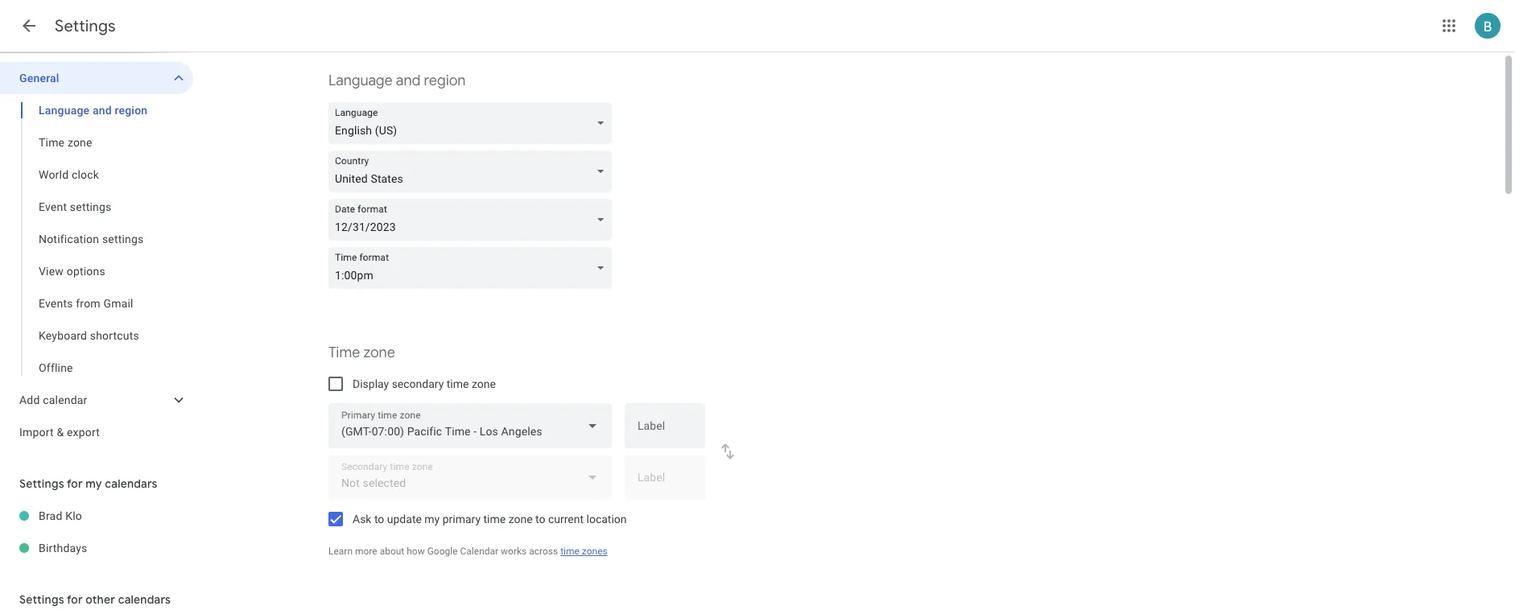Task type: vqa. For each thing, say whether or not it's contained in the screenshot.
Location
yes



Task type: locate. For each thing, give the bounding box(es) containing it.
calendars
[[105, 477, 158, 491], [118, 593, 171, 607]]

0 vertical spatial for
[[67, 477, 83, 491]]

my
[[86, 477, 102, 491], [425, 513, 440, 526]]

clock
[[72, 168, 99, 181]]

settings up general tree item
[[55, 16, 116, 36]]

notification settings
[[39, 233, 144, 246]]

1 vertical spatial settings
[[102, 233, 144, 246]]

0 horizontal spatial time
[[447, 378, 469, 391]]

0 horizontal spatial time
[[39, 136, 65, 149]]

to
[[374, 513, 384, 526], [535, 513, 546, 526]]

region
[[424, 72, 466, 90], [115, 104, 148, 117]]

0 vertical spatial time
[[447, 378, 469, 391]]

events from gmail
[[39, 297, 133, 310]]

1 horizontal spatial and
[[396, 72, 421, 90]]

0 vertical spatial time zone
[[39, 136, 92, 149]]

birthdays tree item
[[0, 532, 193, 564]]

0 vertical spatial settings
[[55, 16, 116, 36]]

1 vertical spatial region
[[115, 104, 148, 117]]

1 horizontal spatial my
[[425, 513, 440, 526]]

0 horizontal spatial to
[[374, 513, 384, 526]]

1 vertical spatial and
[[93, 104, 112, 117]]

export
[[67, 426, 100, 439]]

settings down birthdays
[[19, 593, 64, 607]]

time zone up display
[[329, 344, 395, 362]]

and
[[396, 72, 421, 90], [93, 104, 112, 117]]

time zone inside group
[[39, 136, 92, 149]]

1 vertical spatial time zone
[[329, 344, 395, 362]]

to right ask
[[374, 513, 384, 526]]

for up klo on the bottom of page
[[67, 477, 83, 491]]

2 vertical spatial time
[[561, 546, 580, 557]]

brad klo tree item
[[0, 500, 193, 532]]

view
[[39, 265, 64, 278]]

ask
[[353, 513, 372, 526]]

language
[[329, 72, 393, 90], [39, 104, 90, 117]]

for for my
[[67, 477, 83, 491]]

offline
[[39, 362, 73, 374]]

ask to update my primary time zone to current location
[[353, 513, 627, 526]]

tree
[[0, 62, 193, 448]]

region inside group
[[115, 104, 148, 117]]

0 vertical spatial settings
[[70, 200, 111, 213]]

language and region
[[329, 72, 466, 90], [39, 104, 148, 117]]

from
[[76, 297, 100, 310]]

0 horizontal spatial my
[[86, 477, 102, 491]]

view options
[[39, 265, 105, 278]]

group
[[0, 94, 193, 384]]

settings up brad
[[19, 477, 64, 491]]

time
[[447, 378, 469, 391], [484, 513, 506, 526], [561, 546, 580, 557]]

for left other in the left bottom of the page
[[67, 593, 83, 607]]

settings up notification settings
[[70, 200, 111, 213]]

gmail
[[103, 297, 133, 310]]

zones
[[582, 546, 608, 557]]

1 horizontal spatial language and region
[[329, 72, 466, 90]]

works
[[501, 546, 527, 557]]

my right update
[[425, 513, 440, 526]]

update
[[387, 513, 422, 526]]

time zone up world clock
[[39, 136, 92, 149]]

event settings
[[39, 200, 111, 213]]

time right primary
[[484, 513, 506, 526]]

for
[[67, 477, 83, 491], [67, 593, 83, 607]]

0 horizontal spatial language
[[39, 104, 90, 117]]

time up world
[[39, 136, 65, 149]]

import & export
[[19, 426, 100, 439]]

&
[[57, 426, 64, 439]]

Label for secondary time zone. text field
[[638, 472, 692, 494]]

settings for my calendars
[[19, 477, 158, 491]]

0 vertical spatial language and region
[[329, 72, 466, 90]]

time up display
[[329, 344, 360, 362]]

keyboard shortcuts
[[39, 329, 139, 342]]

other
[[86, 593, 115, 607]]

1 horizontal spatial time zone
[[329, 344, 395, 362]]

notification
[[39, 233, 99, 246]]

1 vertical spatial settings
[[19, 477, 64, 491]]

calendars up brad klo tree item
[[105, 477, 158, 491]]

learn
[[329, 546, 353, 557]]

settings
[[55, 16, 116, 36], [19, 477, 64, 491], [19, 593, 64, 607]]

event
[[39, 200, 67, 213]]

settings heading
[[55, 16, 116, 36]]

calendars right other in the left bottom of the page
[[118, 593, 171, 607]]

time zone
[[39, 136, 92, 149], [329, 344, 395, 362]]

1 horizontal spatial language
[[329, 72, 393, 90]]

1 vertical spatial my
[[425, 513, 440, 526]]

1 vertical spatial calendars
[[118, 593, 171, 607]]

0 horizontal spatial and
[[93, 104, 112, 117]]

1 vertical spatial language and region
[[39, 104, 148, 117]]

group containing language and region
[[0, 94, 193, 384]]

2 vertical spatial settings
[[19, 593, 64, 607]]

my up brad klo tree item
[[86, 477, 102, 491]]

0 horizontal spatial time zone
[[39, 136, 92, 149]]

general
[[19, 72, 59, 85]]

calendar
[[43, 394, 87, 407]]

0 horizontal spatial language and region
[[39, 104, 148, 117]]

time right secondary
[[447, 378, 469, 391]]

zone
[[68, 136, 92, 149], [364, 344, 395, 362], [472, 378, 496, 391], [509, 513, 533, 526]]

0 horizontal spatial region
[[115, 104, 148, 117]]

1 for from the top
[[67, 477, 83, 491]]

settings up options
[[102, 233, 144, 246]]

None field
[[329, 102, 618, 144], [329, 151, 618, 192], [329, 199, 618, 241], [329, 247, 618, 289], [329, 403, 612, 448], [329, 102, 618, 144], [329, 151, 618, 192], [329, 199, 618, 241], [329, 247, 618, 289], [329, 403, 612, 448]]

keyboard
[[39, 329, 87, 342]]

1 horizontal spatial to
[[535, 513, 546, 526]]

how
[[407, 546, 425, 557]]

settings for notification settings
[[102, 233, 144, 246]]

1 horizontal spatial time
[[329, 344, 360, 362]]

google
[[427, 546, 458, 557]]

language inside group
[[39, 104, 90, 117]]

settings
[[70, 200, 111, 213], [102, 233, 144, 246]]

Label for primary time zone. text field
[[638, 420, 692, 443]]

to left current
[[535, 513, 546, 526]]

1 vertical spatial language
[[39, 104, 90, 117]]

zone right secondary
[[472, 378, 496, 391]]

calendar
[[460, 546, 498, 557]]

1 vertical spatial time
[[484, 513, 506, 526]]

0 vertical spatial calendars
[[105, 477, 158, 491]]

time left zones
[[561, 546, 580, 557]]

calendars for settings for my calendars
[[105, 477, 158, 491]]

time
[[39, 136, 65, 149], [329, 344, 360, 362]]

1 vertical spatial time
[[329, 344, 360, 362]]

1 horizontal spatial region
[[424, 72, 466, 90]]

1 vertical spatial for
[[67, 593, 83, 607]]

2 for from the top
[[67, 593, 83, 607]]



Task type: describe. For each thing, give the bounding box(es) containing it.
add
[[19, 394, 40, 407]]

tree containing general
[[0, 62, 193, 448]]

general tree item
[[0, 62, 193, 94]]

0 vertical spatial region
[[424, 72, 466, 90]]

world
[[39, 168, 69, 181]]

settings for settings for other calendars
[[19, 593, 64, 607]]

zone up works
[[509, 513, 533, 526]]

2 to from the left
[[535, 513, 546, 526]]

current
[[548, 513, 584, 526]]

0 vertical spatial and
[[396, 72, 421, 90]]

settings for settings
[[55, 16, 116, 36]]

brad klo
[[39, 510, 82, 523]]

klo
[[65, 510, 82, 523]]

world clock
[[39, 168, 99, 181]]

go back image
[[19, 16, 39, 35]]

0 vertical spatial language
[[329, 72, 393, 90]]

birthdays
[[39, 542, 87, 555]]

and inside group
[[93, 104, 112, 117]]

zone up clock
[[68, 136, 92, 149]]

about
[[380, 546, 404, 557]]

settings for settings for my calendars
[[19, 477, 64, 491]]

1 horizontal spatial time
[[484, 513, 506, 526]]

settings for my calendars tree
[[0, 500, 193, 564]]

across
[[529, 546, 558, 557]]

for for other
[[67, 593, 83, 607]]

2 horizontal spatial time
[[561, 546, 580, 557]]

shortcuts
[[90, 329, 139, 342]]

events
[[39, 297, 73, 310]]

zone up display
[[364, 344, 395, 362]]

0 vertical spatial my
[[86, 477, 102, 491]]

secondary
[[392, 378, 444, 391]]

display secondary time zone
[[353, 378, 496, 391]]

1 to from the left
[[374, 513, 384, 526]]

learn more about how google calendar works across time zones
[[329, 546, 608, 557]]

primary
[[443, 513, 481, 526]]

location
[[587, 513, 627, 526]]

add calendar
[[19, 394, 87, 407]]

more
[[355, 546, 377, 557]]

import
[[19, 426, 54, 439]]

options
[[67, 265, 105, 278]]

settings for other calendars
[[19, 593, 171, 607]]

0 vertical spatial time
[[39, 136, 65, 149]]

brad
[[39, 510, 62, 523]]

calendars for settings for other calendars
[[118, 593, 171, 607]]

settings for event settings
[[70, 200, 111, 213]]

birthdays link
[[39, 532, 193, 564]]

display
[[353, 378, 389, 391]]

time zones link
[[561, 546, 608, 557]]

language and region inside group
[[39, 104, 148, 117]]



